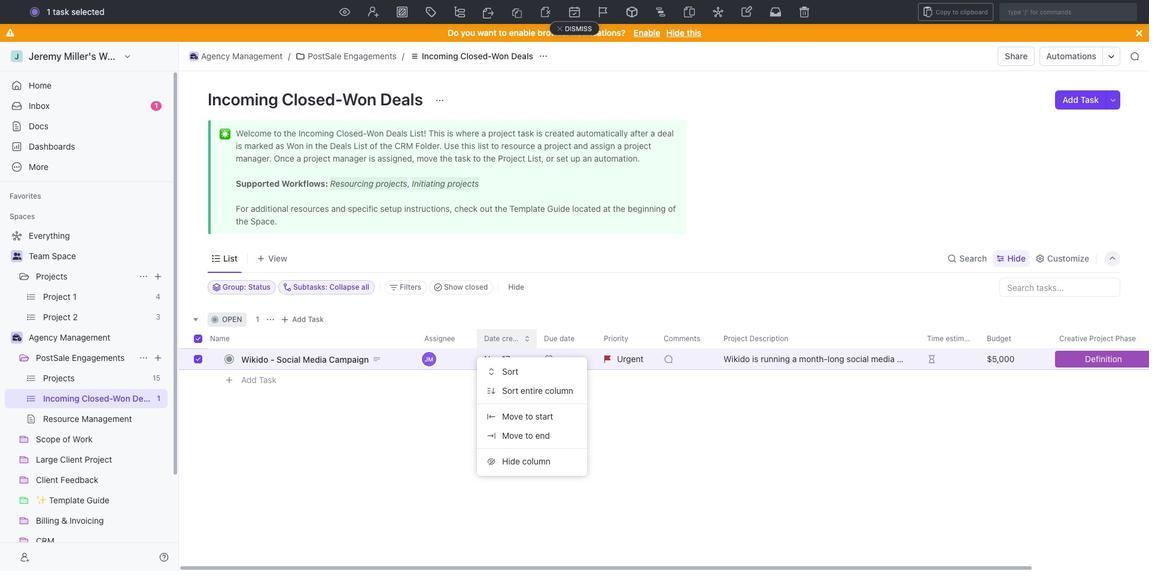 Task type: locate. For each thing, give the bounding box(es) containing it.
$5,000 button
[[980, 348, 1053, 370]]

add up wikido - social media campaign
[[292, 315, 306, 324]]

tree inside sidebar navigation
[[5, 226, 168, 571]]

hide
[[667, 28, 685, 38], [1008, 253, 1026, 263], [508, 283, 525, 292], [502, 456, 520, 466]]

won
[[492, 51, 509, 61], [342, 89, 377, 109]]

1
[[47, 7, 51, 17], [155, 101, 158, 110], [256, 315, 259, 324]]

2 / from the left
[[402, 51, 405, 61]]

customize button
[[1032, 250, 1093, 267]]

move inside button
[[502, 411, 523, 421]]

0 horizontal spatial won
[[342, 89, 377, 109]]

1 horizontal spatial 1
[[155, 101, 158, 110]]

1 vertical spatial to
[[526, 411, 533, 421]]

1 vertical spatial closed-
[[282, 89, 342, 109]]

column inside sort entire column button
[[545, 386, 574, 396]]

deals
[[511, 51, 533, 61], [380, 89, 423, 109]]

add task button up wikido - social media campaign
[[278, 313, 329, 327]]

0 horizontal spatial closed-
[[282, 89, 342, 109]]

sort inside button
[[502, 366, 519, 377]]

1 horizontal spatial add task
[[292, 315, 324, 324]]

1 vertical spatial agency management link
[[29, 328, 165, 347]]

task down -
[[259, 375, 277, 385]]

2 vertical spatial add task
[[241, 375, 277, 385]]

0 horizontal spatial postsale engagements
[[36, 353, 125, 363]]

add task down wikido in the bottom of the page
[[241, 375, 277, 385]]

0 vertical spatial sort
[[502, 366, 519, 377]]

0 horizontal spatial postsale engagements link
[[36, 348, 134, 368]]

hide up created
[[508, 283, 525, 292]]

search button
[[944, 250, 991, 267]]

do you want to enable browser notifications? enable hide this
[[448, 28, 702, 38]]

dashboards link
[[5, 137, 168, 156]]

0 horizontal spatial task
[[259, 375, 277, 385]]

0 vertical spatial closed-
[[461, 51, 492, 61]]

0 vertical spatial engagements
[[344, 51, 397, 61]]

add down wikido in the bottom of the page
[[241, 375, 257, 385]]

0 vertical spatial to
[[499, 28, 507, 38]]

sidebar navigation
[[0, 42, 179, 571]]

move down move to start
[[502, 430, 523, 441]]

to right want
[[499, 28, 507, 38]]

agency inside sidebar navigation
[[29, 332, 58, 342]]

0 vertical spatial management
[[232, 51, 283, 61]]

favorites
[[10, 192, 41, 201]]

dashboards
[[29, 141, 75, 151]]

column
[[545, 386, 574, 396], [522, 456, 551, 466]]

add task button down wikido in the bottom of the page
[[236, 373, 281, 387]]

2 horizontal spatial 1
[[256, 315, 259, 324]]

0 vertical spatial 1
[[47, 7, 51, 17]]

engagements inside sidebar navigation
[[72, 353, 125, 363]]

add task down automations button
[[1063, 95, 1099, 105]]

1 horizontal spatial agency
[[201, 51, 230, 61]]

sort inside button
[[502, 386, 519, 396]]

postsale engagements inside tree
[[36, 353, 125, 363]]

0 vertical spatial add task
[[1063, 95, 1099, 105]]

0 horizontal spatial add task
[[241, 375, 277, 385]]

0 horizontal spatial postsale
[[36, 353, 70, 363]]

want
[[478, 28, 497, 38]]

0 horizontal spatial agency management
[[29, 332, 110, 342]]

0 vertical spatial won
[[492, 51, 509, 61]]

2 move from the top
[[502, 430, 523, 441]]

0 horizontal spatial /
[[288, 51, 291, 61]]

agency management inside sidebar navigation
[[29, 332, 110, 342]]

automations
[[1047, 51, 1097, 61]]

2 vertical spatial to
[[526, 430, 533, 441]]

0 horizontal spatial agency management link
[[29, 328, 165, 347]]

0 vertical spatial agency management
[[201, 51, 283, 61]]

enable
[[634, 28, 661, 38]]

1 vertical spatial won
[[342, 89, 377, 109]]

1 horizontal spatial add
[[292, 315, 306, 324]]

to left end
[[526, 430, 533, 441]]

0 vertical spatial incoming
[[422, 51, 458, 61]]

move to start
[[502, 411, 553, 421]]

0 vertical spatial move
[[502, 411, 523, 421]]

0 vertical spatial agency management link
[[186, 49, 286, 63]]

1 vertical spatial postsale engagements link
[[36, 348, 134, 368]]

2 horizontal spatial add
[[1063, 95, 1079, 105]]

add
[[1063, 95, 1079, 105], [292, 315, 306, 324], [241, 375, 257, 385]]

date created button
[[477, 329, 537, 348]]

0 horizontal spatial management
[[60, 332, 110, 342]]

spaces
[[10, 212, 35, 221]]

0 horizontal spatial deals
[[380, 89, 423, 109]]

1 vertical spatial task
[[308, 315, 324, 324]]

1 horizontal spatial won
[[492, 51, 509, 61]]

0 vertical spatial postsale
[[308, 51, 342, 61]]

agency management
[[201, 51, 283, 61], [29, 332, 110, 342]]

2 vertical spatial add task button
[[236, 373, 281, 387]]

column inside hide column button
[[522, 456, 551, 466]]

to inside button
[[526, 411, 533, 421]]

move
[[502, 411, 523, 421], [502, 430, 523, 441]]

add task button down automations button
[[1056, 90, 1106, 110]]

to left "start"
[[526, 411, 533, 421]]

user group image
[[12, 253, 21, 260]]

closed- inside incoming closed-won deals link
[[461, 51, 492, 61]]

0 horizontal spatial engagements
[[72, 353, 125, 363]]

to inside button
[[526, 430, 533, 441]]

1 vertical spatial move
[[502, 430, 523, 441]]

1 horizontal spatial closed-
[[461, 51, 492, 61]]

business time image
[[12, 334, 21, 341]]

incoming closed-won deals
[[422, 51, 533, 61], [208, 89, 427, 109]]

0 vertical spatial column
[[545, 386, 574, 396]]

add task button
[[1056, 90, 1106, 110], [278, 313, 329, 327], [236, 373, 281, 387]]

entire
[[521, 386, 543, 396]]

hide inside dropdown button
[[1008, 253, 1026, 263]]

agency right business time image
[[201, 51, 230, 61]]

1 vertical spatial 1
[[155, 101, 158, 110]]

1 horizontal spatial /
[[402, 51, 405, 61]]

closed-
[[461, 51, 492, 61], [282, 89, 342, 109]]

2 vertical spatial 1
[[256, 315, 259, 324]]

projects link
[[36, 267, 134, 286]]

to
[[499, 28, 507, 38], [526, 411, 533, 421], [526, 430, 533, 441]]

1 vertical spatial agency
[[29, 332, 58, 342]]

task up media
[[308, 315, 324, 324]]

2 vertical spatial add
[[241, 375, 257, 385]]

0 horizontal spatial agency
[[29, 332, 58, 342]]

docs link
[[5, 117, 168, 136]]

postsale
[[308, 51, 342, 61], [36, 353, 70, 363]]

sort left entire in the bottom of the page
[[502, 386, 519, 396]]

1 vertical spatial agency management
[[29, 332, 110, 342]]

upgrade link
[[986, 4, 1043, 20]]

docs
[[29, 121, 49, 131]]

2 horizontal spatial task
[[1081, 95, 1099, 105]]

postsale engagements
[[308, 51, 397, 61], [36, 353, 125, 363]]

wikido
[[241, 354, 268, 364]]

add task
[[1063, 95, 1099, 105], [292, 315, 324, 324], [241, 375, 277, 385]]

hide button
[[504, 280, 529, 295]]

column down move to end button
[[522, 456, 551, 466]]

agency management link
[[186, 49, 286, 63], [29, 328, 165, 347]]

0 horizontal spatial 1
[[47, 7, 51, 17]]

1 vertical spatial postsale
[[36, 353, 70, 363]]

incoming
[[422, 51, 458, 61], [208, 89, 278, 109]]

add task up wikido - social media campaign
[[292, 315, 324, 324]]

0 vertical spatial postsale engagements link
[[293, 49, 400, 63]]

2 sort from the top
[[502, 386, 519, 396]]

sort
[[502, 366, 519, 377], [502, 386, 519, 396]]

agency
[[201, 51, 230, 61], [29, 332, 58, 342]]

1 horizontal spatial agency management link
[[186, 49, 286, 63]]

home link
[[5, 76, 168, 95]]

column right entire in the bottom of the page
[[545, 386, 574, 396]]

1 vertical spatial sort
[[502, 386, 519, 396]]

tree containing team space
[[5, 226, 168, 571]]

end
[[536, 430, 550, 441]]

sort up sort entire column button
[[502, 366, 519, 377]]

1 task selected
[[47, 7, 104, 17]]

you
[[461, 28, 475, 38]]

engagements
[[344, 51, 397, 61], [72, 353, 125, 363]]

0 vertical spatial agency
[[201, 51, 230, 61]]

1 vertical spatial incoming
[[208, 89, 278, 109]]

created
[[502, 334, 528, 343]]

1 vertical spatial postsale engagements
[[36, 353, 125, 363]]

1 horizontal spatial postsale
[[308, 51, 342, 61]]

business time image
[[190, 53, 198, 59]]

media
[[303, 354, 327, 364]]

1 horizontal spatial postsale engagements
[[308, 51, 397, 61]]

add down automations button
[[1063, 95, 1079, 105]]

agency management right business time image
[[201, 51, 283, 61]]

postsale engagements link
[[293, 49, 400, 63], [36, 348, 134, 368]]

sort for sort
[[502, 366, 519, 377]]

1 sort from the top
[[502, 366, 519, 377]]

1 inside sidebar navigation
[[155, 101, 158, 110]]

0 vertical spatial add task button
[[1056, 90, 1106, 110]]

hide column
[[502, 456, 551, 466]]

management inside sidebar navigation
[[60, 332, 110, 342]]

move inside button
[[502, 430, 523, 441]]

date created
[[484, 334, 528, 343]]

1 vertical spatial management
[[60, 332, 110, 342]]

task down automations button
[[1081, 95, 1099, 105]]

0 horizontal spatial incoming
[[208, 89, 278, 109]]

0 horizontal spatial add
[[241, 375, 257, 385]]

agency right business time icon
[[29, 332, 58, 342]]

postsale inside tree
[[36, 353, 70, 363]]

agency management right business time icon
[[29, 332, 110, 342]]

1 vertical spatial column
[[522, 456, 551, 466]]

/
[[288, 51, 291, 61], [402, 51, 405, 61]]

1 vertical spatial engagements
[[72, 353, 125, 363]]

1 move from the top
[[502, 411, 523, 421]]

0 vertical spatial add
[[1063, 95, 1079, 105]]

1 horizontal spatial deals
[[511, 51, 533, 61]]

tree
[[5, 226, 168, 571]]

move up the move to end
[[502, 411, 523, 421]]

hide right search
[[1008, 253, 1026, 263]]

browser
[[538, 28, 570, 38]]

management
[[232, 51, 283, 61], [60, 332, 110, 342]]

task
[[1081, 95, 1099, 105], [308, 315, 324, 324], [259, 375, 277, 385]]



Task type: describe. For each thing, give the bounding box(es) containing it.
incoming closed-won deals link
[[407, 49, 536, 63]]

1 horizontal spatial engagements
[[344, 51, 397, 61]]

won inside incoming closed-won deals link
[[492, 51, 509, 61]]

1 horizontal spatial incoming
[[422, 51, 458, 61]]

team
[[29, 251, 50, 261]]

home
[[29, 80, 52, 90]]

customize
[[1048, 253, 1090, 263]]

0 vertical spatial task
[[1081, 95, 1099, 105]]

1 vertical spatial deals
[[380, 89, 423, 109]]

to for move to end
[[526, 430, 533, 441]]

1 vertical spatial incoming closed-won deals
[[208, 89, 427, 109]]

wikido - social media campaign link
[[238, 351, 415, 368]]

type '/' for commands field
[[1000, 3, 1138, 21]]

share
[[1005, 51, 1028, 61]]

$5,000
[[987, 354, 1015, 364]]

0 vertical spatial deals
[[511, 51, 533, 61]]

do
[[448, 28, 459, 38]]

automations button
[[1041, 47, 1103, 65]]

date
[[484, 334, 500, 343]]

sort entire column button
[[482, 381, 583, 401]]

1 horizontal spatial management
[[232, 51, 283, 61]]

share button
[[998, 47, 1035, 66]]

search
[[960, 253, 987, 263]]

search...
[[565, 7, 599, 17]]

hide column button
[[482, 452, 583, 471]]

move for move to start
[[502, 411, 523, 421]]

hide left this
[[667, 28, 685, 38]]

2 horizontal spatial add task
[[1063, 95, 1099, 105]]

1 vertical spatial add
[[292, 315, 306, 324]]

list
[[223, 253, 238, 263]]

1 vertical spatial add task
[[292, 315, 324, 324]]

inbox
[[29, 101, 50, 111]]

move to end button
[[482, 426, 583, 445]]

sort for sort entire column
[[502, 386, 519, 396]]

team space
[[29, 251, 76, 261]]

new
[[1064, 7, 1082, 17]]

task
[[53, 7, 69, 17]]

0 vertical spatial incoming closed-won deals
[[422, 51, 533, 61]]

campaign
[[329, 354, 369, 364]]

start
[[536, 411, 553, 421]]

1 horizontal spatial postsale engagements link
[[293, 49, 400, 63]]

to for move to start
[[526, 411, 533, 421]]

favorites button
[[5, 189, 46, 204]]

1 horizontal spatial task
[[308, 315, 324, 324]]

move to end
[[502, 430, 550, 441]]

new button
[[1048, 2, 1089, 22]]

⌘k
[[705, 7, 718, 17]]

agency management link inside tree
[[29, 328, 165, 347]]

list link
[[221, 250, 238, 267]]

hide down the move to end
[[502, 456, 520, 466]]

wikido - social media campaign
[[241, 354, 369, 364]]

-
[[271, 354, 275, 364]]

move for move to end
[[502, 430, 523, 441]]

projects
[[36, 271, 68, 281]]

notifications?
[[572, 28, 626, 38]]

1 vertical spatial add task button
[[278, 313, 329, 327]]

team space link
[[29, 247, 165, 266]]

sort entire column
[[502, 386, 574, 396]]

hide button
[[993, 250, 1030, 267]]

this
[[687, 28, 702, 38]]

1 horizontal spatial agency management
[[201, 51, 283, 61]]

0 vertical spatial postsale engagements
[[308, 51, 397, 61]]

move to start button
[[482, 407, 583, 426]]

dismiss
[[565, 24, 592, 32]]

open
[[222, 315, 242, 324]]

social
[[277, 354, 301, 364]]

1 / from the left
[[288, 51, 291, 61]]

2 vertical spatial task
[[259, 375, 277, 385]]

Search tasks... text field
[[1001, 278, 1120, 296]]

sort button
[[482, 362, 583, 381]]

space
[[52, 251, 76, 261]]

upgrade
[[1003, 7, 1037, 17]]

enable
[[509, 28, 536, 38]]

selected
[[71, 7, 104, 17]]



Task type: vqa. For each thing, say whether or not it's contained in the screenshot.
right Incoming
yes



